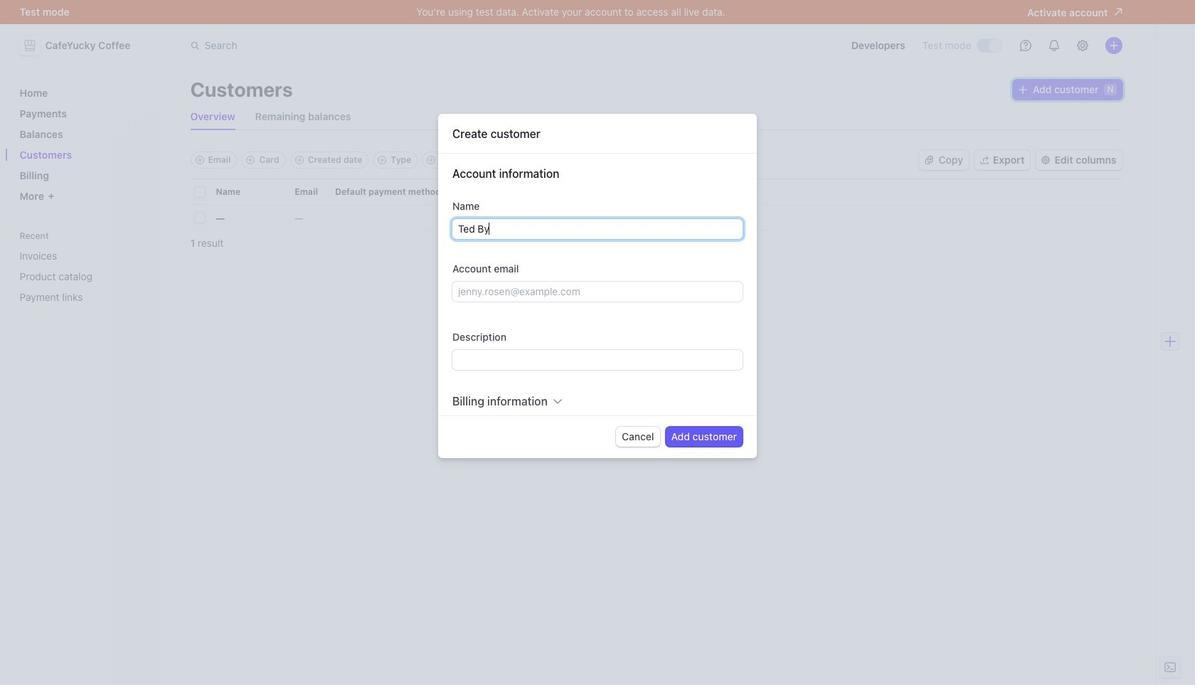 Task type: locate. For each thing, give the bounding box(es) containing it.
svg image
[[1019, 85, 1028, 94], [925, 156, 933, 164]]

tab list
[[190, 104, 1123, 130]]

add created date image
[[295, 156, 304, 164]]

0 horizontal spatial svg image
[[925, 156, 933, 164]]

toolbar
[[190, 152, 495, 169]]

0 vertical spatial svg image
[[1019, 85, 1028, 94]]

None text field
[[453, 350, 743, 370]]

1 horizontal spatial svg image
[[1019, 85, 1028, 94]]

2 recent element from the top
[[14, 244, 153, 309]]

core navigation links element
[[14, 81, 153, 208]]

recent element
[[14, 231, 153, 309], [14, 244, 153, 309]]

None search field
[[182, 32, 583, 59]]

1 vertical spatial svg image
[[925, 156, 933, 164]]

1 recent element from the top
[[14, 231, 153, 309]]



Task type: describe. For each thing, give the bounding box(es) containing it.
jenny.rosen@example.com email field
[[453, 282, 743, 301]]

add card image
[[246, 156, 255, 164]]

add type image
[[378, 156, 387, 164]]

Select item checkbox
[[195, 213, 205, 223]]

add email image
[[195, 156, 204, 164]]

Jenny Rosen text field
[[453, 219, 743, 239]]

add more filters image
[[427, 156, 436, 164]]

Select All checkbox
[[195, 187, 205, 197]]



Task type: vqa. For each thing, say whether or not it's contained in the screenshot.
second row from the bottom of the page
no



